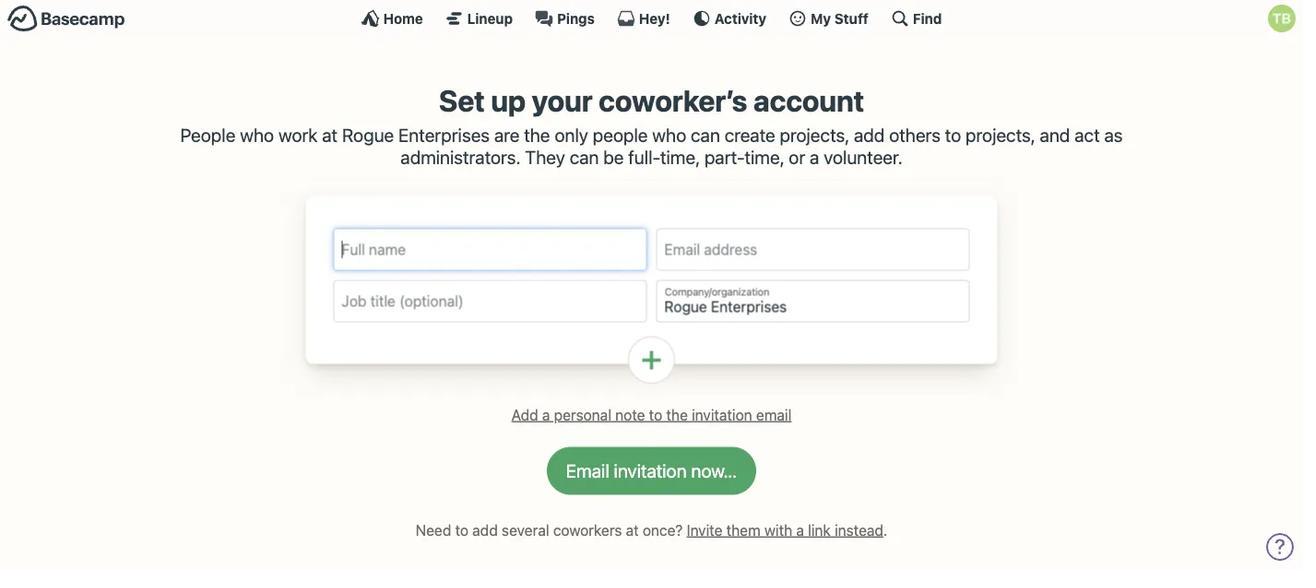 Task type: locate. For each thing, give the bounding box(es) containing it.
a right or on the top right
[[810, 146, 819, 168]]

add left several
[[472, 521, 498, 539]]

to right need
[[455, 521, 469, 539]]

the
[[524, 124, 550, 146], [666, 406, 688, 424]]

1 vertical spatial the
[[666, 406, 688, 424]]

a right add
[[542, 406, 550, 424]]

projects, left and
[[966, 124, 1036, 146]]

0 vertical spatial the
[[524, 124, 550, 146]]

at
[[322, 124, 338, 146], [626, 521, 639, 539]]

Full name text field
[[333, 228, 647, 271]]

1 horizontal spatial to
[[649, 406, 663, 424]]

1 horizontal spatial add
[[854, 124, 885, 146]]

projects, up or on the top right
[[780, 124, 850, 146]]

can down only
[[570, 146, 599, 168]]

at inside set up your coworker's account people who work at rogue enterprises are the only people who can create projects, add others to projects, and act as administrators. they can be full-time, part-time, or a volunteer.
[[322, 124, 338, 146]]

a inside set up your coworker's account people who work at rogue enterprises are the only people who can create projects, add others to projects, and act as administrators. they can be full-time, part-time, or a volunteer.
[[810, 146, 819, 168]]

0 horizontal spatial who
[[240, 124, 274, 146]]

people
[[180, 124, 236, 146]]

0 vertical spatial to
[[945, 124, 961, 146]]

1 vertical spatial add
[[472, 521, 498, 539]]

the up 'they'
[[524, 124, 550, 146]]

who left work
[[240, 124, 274, 146]]

1 vertical spatial to
[[649, 406, 663, 424]]

0 horizontal spatial at
[[322, 124, 338, 146]]

0 horizontal spatial a
[[542, 406, 550, 424]]

1 time, from the left
[[660, 146, 700, 168]]

note
[[615, 406, 645, 424]]

to right others
[[945, 124, 961, 146]]

home
[[383, 10, 423, 26]]

2 horizontal spatial to
[[945, 124, 961, 146]]

0 horizontal spatial can
[[570, 146, 599, 168]]

invite them with a link instead link
[[687, 521, 884, 539]]

as
[[1105, 124, 1123, 146]]

invitation
[[692, 406, 752, 424]]

my stuff button
[[789, 9, 869, 28]]

0 horizontal spatial the
[[524, 124, 550, 146]]

to right "note"
[[649, 406, 663, 424]]

2 horizontal spatial a
[[810, 146, 819, 168]]

people
[[593, 124, 648, 146]]

1 vertical spatial at
[[626, 521, 639, 539]]

2 vertical spatial to
[[455, 521, 469, 539]]

my
[[811, 10, 831, 26]]

2 who from the left
[[652, 124, 686, 146]]

link
[[808, 521, 831, 539]]

at left once?
[[626, 521, 639, 539]]

at right work
[[322, 124, 338, 146]]

time, left part-
[[660, 146, 700, 168]]

set up your coworker's account people who work at rogue enterprises are the only people who can create projects, add others to projects, and act as administrators. they can be full-time, part-time, or a volunteer.
[[180, 83, 1123, 168]]

0 horizontal spatial time,
[[660, 146, 700, 168]]

1 horizontal spatial who
[[652, 124, 686, 146]]

projects,
[[780, 124, 850, 146], [966, 124, 1036, 146]]

None submit
[[547, 447, 757, 495]]

1 projects, from the left
[[780, 124, 850, 146]]

the left invitation
[[666, 406, 688, 424]]

add up volunteer.
[[854, 124, 885, 146]]

pings button
[[535, 9, 595, 28]]

0 vertical spatial at
[[322, 124, 338, 146]]

can up part-
[[691, 124, 720, 146]]

who
[[240, 124, 274, 146], [652, 124, 686, 146]]

or
[[789, 146, 805, 168]]

time, down create
[[745, 146, 784, 168]]

need
[[416, 521, 451, 539]]

add a personal note to the invitation email
[[512, 406, 792, 424]]

can
[[691, 124, 720, 146], [570, 146, 599, 168]]

1 horizontal spatial time,
[[745, 146, 784, 168]]

0 vertical spatial a
[[810, 146, 819, 168]]

them
[[727, 521, 761, 539]]

a left link
[[796, 521, 804, 539]]

time,
[[660, 146, 700, 168], [745, 146, 784, 168]]

0 horizontal spatial add
[[472, 521, 498, 539]]

1 vertical spatial a
[[542, 406, 550, 424]]

work
[[278, 124, 318, 146]]

1 horizontal spatial the
[[666, 406, 688, 424]]

Email address email field
[[656, 228, 970, 271]]

add
[[854, 124, 885, 146], [472, 521, 498, 539]]

they
[[525, 146, 565, 168]]

only
[[555, 124, 588, 146]]

to
[[945, 124, 961, 146], [649, 406, 663, 424], [455, 521, 469, 539]]

with
[[765, 521, 793, 539]]

are
[[494, 124, 520, 146]]

0 horizontal spatial projects,
[[780, 124, 850, 146]]

1 horizontal spatial projects,
[[966, 124, 1036, 146]]

email
[[756, 406, 792, 424]]

1 horizontal spatial can
[[691, 124, 720, 146]]

act
[[1075, 124, 1100, 146]]

1 horizontal spatial at
[[626, 521, 639, 539]]

enterprises
[[399, 124, 490, 146]]

1 who from the left
[[240, 124, 274, 146]]

a
[[810, 146, 819, 168], [542, 406, 550, 424], [796, 521, 804, 539]]

who up full-
[[652, 124, 686, 146]]

be
[[603, 146, 624, 168]]

0 vertical spatial add
[[854, 124, 885, 146]]

activity
[[715, 10, 767, 26]]

rogue
[[342, 124, 394, 146]]

1 horizontal spatial a
[[796, 521, 804, 539]]



Task type: describe. For each thing, give the bounding box(es) containing it.
instead
[[835, 521, 884, 539]]

add
[[512, 406, 538, 424]]

my stuff
[[811, 10, 869, 26]]

2 time, from the left
[[745, 146, 784, 168]]

hey! button
[[617, 9, 670, 28]]

invite
[[687, 521, 723, 539]]

add a personal note to the invitation email button
[[504, 401, 799, 429]]

create
[[725, 124, 775, 146]]

coworker's
[[599, 83, 747, 118]]

stuff
[[835, 10, 869, 26]]

the inside add a personal note to the invitation email button
[[666, 406, 688, 424]]

and
[[1040, 124, 1070, 146]]

once?
[[643, 521, 683, 539]]

to inside set up your coworker's account people who work at rogue enterprises are the only people who can create projects, add others to projects, and act as administrators. they can be full-time, part-time, or a volunteer.
[[945, 124, 961, 146]]

Company/organization text field
[[656, 280, 970, 323]]

find button
[[891, 9, 942, 28]]

lineup
[[467, 10, 513, 26]]

volunteer.
[[824, 146, 903, 168]]

0 horizontal spatial to
[[455, 521, 469, 539]]

full-
[[628, 146, 660, 168]]

2 vertical spatial a
[[796, 521, 804, 539]]

the inside set up your coworker's account people who work at rogue enterprises are the only people who can create projects, add others to projects, and act as administrators. they can be full-time, part-time, or a volunteer.
[[524, 124, 550, 146]]

others
[[889, 124, 941, 146]]

activity link
[[693, 9, 767, 28]]

add inside set up your coworker's account people who work at rogue enterprises are the only people who can create projects, add others to projects, and act as administrators. they can be full-time, part-time, or a volunteer.
[[854, 124, 885, 146]]

a inside button
[[542, 406, 550, 424]]

need to add several coworkers at once? invite them with a link instead .
[[416, 521, 888, 539]]

several
[[502, 521, 549, 539]]

coworkers
[[553, 521, 622, 539]]

your
[[532, 83, 593, 118]]

main element
[[0, 0, 1303, 36]]

company/organization
[[665, 286, 770, 298]]

lineup link
[[445, 9, 513, 28]]

set
[[439, 83, 485, 118]]

.
[[884, 521, 888, 539]]

Job title (optional) text field
[[333, 280, 647, 323]]

part-
[[705, 146, 745, 168]]

personal
[[554, 406, 612, 424]]

pings
[[557, 10, 595, 26]]

tim burton image
[[1268, 5, 1296, 32]]

up
[[491, 83, 526, 118]]

switch accounts image
[[7, 5, 125, 33]]

administrators.
[[401, 146, 521, 168]]

2 projects, from the left
[[966, 124, 1036, 146]]

hey!
[[639, 10, 670, 26]]

account
[[753, 83, 864, 118]]

to inside button
[[649, 406, 663, 424]]

find
[[913, 10, 942, 26]]

home link
[[361, 9, 423, 28]]



Task type: vqa. For each thing, say whether or not it's contained in the screenshot.
out
no



